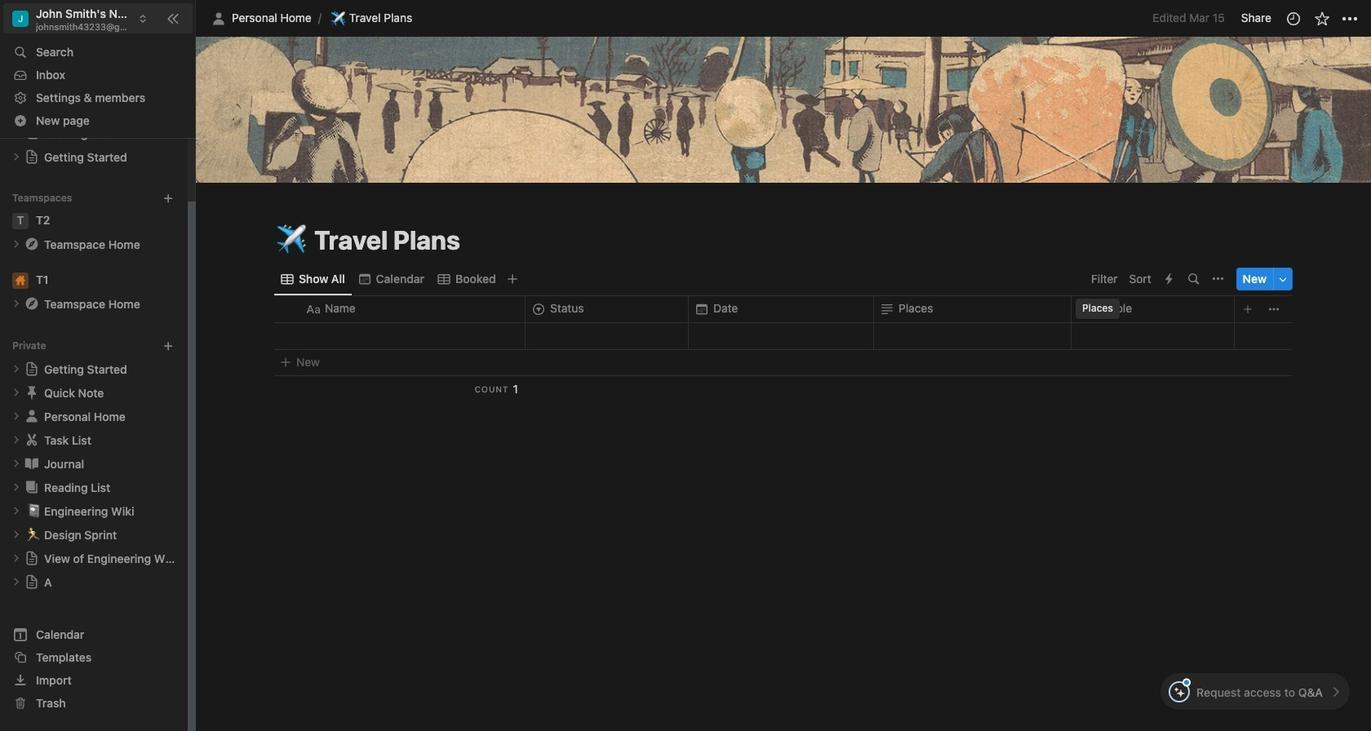 Task type: locate. For each thing, give the bounding box(es) containing it.
1 open image from the top
[[11, 152, 21, 162]]

updates image
[[1285, 10, 1301, 27]]

4 open image from the top
[[11, 388, 21, 398]]

add a page image
[[162, 340, 174, 352]]

1 horizontal spatial ✈️ image
[[330, 9, 345, 27]]

tab list
[[274, 262, 1086, 295]]

close sidebar image
[[166, 12, 180, 25]]

8 open image from the top
[[11, 506, 21, 516]]

tab
[[274, 267, 351, 290], [351, 267, 431, 290], [431, 267, 503, 290]]

open image
[[11, 152, 21, 162], [11, 299, 21, 309], [11, 364, 21, 374], [11, 388, 21, 398], [11, 412, 21, 421], [11, 459, 21, 469], [11, 483, 21, 492], [11, 506, 21, 516], [11, 554, 21, 563]]

🏃 image
[[26, 525, 41, 544]]

2 open image from the top
[[11, 299, 21, 309]]

1 vertical spatial ✈️ image
[[277, 221, 306, 260]]

📓 image
[[26, 501, 41, 520]]

open image
[[11, 239, 21, 249], [11, 435, 21, 445], [11, 530, 21, 540], [11, 577, 21, 587]]

5 open image from the top
[[11, 412, 21, 421]]

2 open image from the top
[[11, 435, 21, 445]]

✈️ image
[[330, 9, 345, 27], [277, 221, 306, 260]]

create and view automations image
[[1166, 273, 1173, 284]]

6 open image from the top
[[11, 459, 21, 469]]

favorite image
[[1314, 10, 1330, 27]]

change page icon image
[[24, 150, 39, 164], [24, 236, 40, 252], [24, 296, 40, 312], [24, 362, 39, 376], [24, 385, 40, 401], [24, 408, 40, 425], [24, 432, 40, 448], [24, 456, 40, 472], [24, 479, 40, 496], [24, 551, 39, 566], [24, 575, 39, 589]]



Task type: describe. For each thing, give the bounding box(es) containing it.
t image
[[12, 213, 29, 229]]

1 tab from the left
[[274, 267, 351, 290]]

3 open image from the top
[[11, 530, 21, 540]]

new teamspace image
[[162, 192, 174, 204]]

2 tab from the left
[[351, 267, 431, 290]]

0 vertical spatial ✈️ image
[[330, 9, 345, 27]]

3 tab from the left
[[431, 267, 503, 290]]

0 horizontal spatial ✈️ image
[[277, 221, 306, 260]]

3 open image from the top
[[11, 364, 21, 374]]

4 open image from the top
[[11, 577, 21, 587]]

1 open image from the top
[[11, 239, 21, 249]]

7 open image from the top
[[11, 483, 21, 492]]

9 open image from the top
[[11, 554, 21, 563]]



Task type: vqa. For each thing, say whether or not it's contained in the screenshot.
✈️ icon
yes



